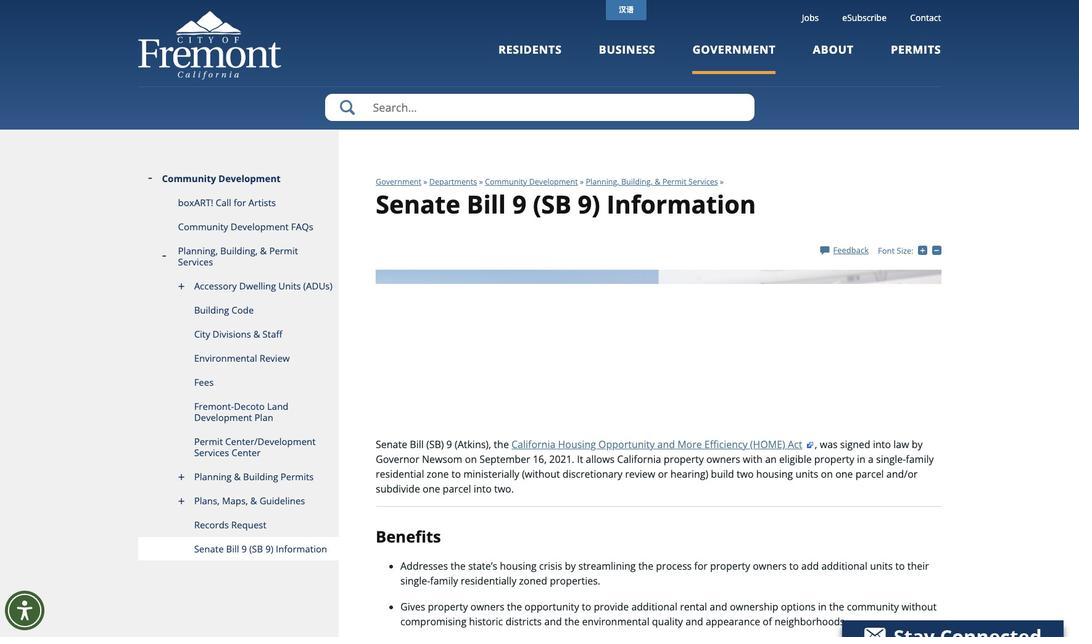 Task type: describe. For each thing, give the bounding box(es) containing it.
fees
[[194, 376, 214, 388]]

0 horizontal spatial for
[[234, 196, 246, 209]]

two.
[[494, 482, 514, 496]]

the up 'districts'
[[507, 600, 522, 614]]

was
[[820, 438, 838, 451]]

call
[[216, 196, 231, 209]]

0 horizontal spatial building
[[194, 304, 229, 316]]

faqs
[[291, 220, 313, 233]]

senate bill (sb) 9 (atkins), the california housing opportunity and more efficiency (home) act
[[376, 438, 803, 451]]

font
[[878, 245, 895, 256]]

size:
[[897, 245, 914, 256]]

streamlining
[[579, 560, 636, 573]]

without
[[902, 600, 937, 614]]

california housing opportunity and more efficiency (home) act link
[[512, 438, 815, 451]]

and up appearance
[[710, 600, 728, 614]]

(home)
[[751, 438, 786, 451]]

0 horizontal spatial permits
[[281, 470, 314, 483]]

permit inside government » departments » community development » planning, building, & permit services senate bill 9 (sb 9) information
[[663, 177, 687, 187]]

16,
[[533, 453, 547, 466]]

records request
[[194, 519, 267, 531]]

business link
[[599, 42, 656, 74]]

permit inside planning, building, & permit services
[[269, 244, 298, 257]]

with
[[743, 453, 763, 466]]

1 horizontal spatial community development link
[[485, 177, 578, 187]]

senate for senate bill 9 (sb 9) information
[[194, 543, 224, 555]]

signed
[[841, 438, 871, 451]]

9 inside government » departments » community development » planning, building, & permit services senate bill 9 (sb 9) information
[[513, 187, 527, 221]]

in inside "gives property owners the opportunity to provide additional rental and ownership options in the community without compromising historic districts and the environmental quality and appearance of neighborhoods."
[[819, 600, 827, 614]]

feedback link
[[821, 244, 869, 255]]

bill inside government » departments » community development » planning, building, & permit services senate bill 9 (sb 9) information
[[467, 187, 506, 221]]

0 vertical spatial permits
[[891, 42, 942, 57]]

the left state's
[[451, 560, 466, 573]]

2021.
[[550, 453, 575, 466]]

development inside "link"
[[231, 220, 289, 233]]

maps,
[[222, 494, 248, 507]]

state's
[[468, 560, 498, 573]]

columnusercontrol3 main content
[[339, 130, 944, 637]]

(without
[[522, 467, 560, 481]]

services inside permit center/development services center
[[194, 446, 229, 459]]

provide
[[594, 600, 629, 614]]

owners inside addresses the state's housing crisis by streamlining the process for property owners to add additional units to their single-family residentially zoned properties.
[[753, 560, 787, 573]]

property inside "gives property owners the opportunity to provide additional rental and ownership options in the community without compromising historic districts and the environmental quality and appearance of neighborhoods."
[[428, 600, 468, 614]]

permits link
[[891, 42, 942, 74]]

or
[[658, 467, 668, 481]]

2 vertical spatial 9
[[242, 543, 247, 555]]

land
[[267, 400, 289, 412]]

city
[[194, 328, 210, 340]]

the left process
[[639, 560, 654, 573]]

quality
[[652, 615, 683, 629]]

(sb)
[[427, 438, 444, 451]]

1 vertical spatial one
[[423, 482, 440, 496]]

residentially
[[461, 574, 517, 588]]

esubscribe link
[[843, 12, 887, 23]]

by for law
[[912, 438, 923, 451]]

request
[[231, 519, 267, 531]]

, was signed into law by governor newsom on september 16, 2021. it allows california property owners with an eligible property in a single-family residential zone to ministerially (without discretionary review or hearing) build two housing units on one parcel and/or subdivide one parcel into two.
[[376, 438, 934, 496]]

california inside , was signed into law by governor newsom on september 16, 2021. it allows california property owners with an eligible property in a single-family residential zone to ministerially (without discretionary review or hearing) build two housing units on one parcel and/or subdivide one parcel into two.
[[618, 453, 662, 466]]

senate inside government » departments » community development » planning, building, & permit services senate bill 9 (sb 9) information
[[376, 187, 461, 221]]

units inside , was signed into law by governor newsom on september 16, 2021. it allows california property owners with an eligible property in a single-family residential zone to ministerially (without discretionary review or hearing) build two housing units on one parcel and/or subdivide one parcel into two.
[[796, 467, 819, 481]]

0 horizontal spatial government link
[[376, 177, 422, 187]]

the up september
[[494, 438, 509, 451]]

owners inside , was signed into law by governor newsom on september 16, 2021. it allows california property owners with an eligible property in a single-family residential zone to ministerially (without discretionary review or hearing) build two housing units on one parcel and/or subdivide one parcel into two.
[[707, 453, 741, 466]]

plans, maps, & guidelines
[[194, 494, 305, 507]]

options
[[781, 600, 816, 614]]

residential
[[376, 467, 424, 481]]

september
[[480, 453, 531, 466]]

ministerially
[[464, 467, 520, 481]]

records request link
[[138, 513, 339, 537]]

rental
[[680, 600, 708, 614]]

1 horizontal spatial government link
[[693, 42, 776, 74]]

artists
[[249, 196, 276, 209]]

2 » from the left
[[479, 177, 483, 187]]

boxart!
[[178, 196, 213, 209]]

0 horizontal spatial 9)
[[266, 543, 274, 555]]

1 horizontal spatial parcel
[[856, 467, 884, 481]]

efficiency
[[705, 438, 748, 451]]

property down was
[[815, 453, 855, 466]]

housing inside , was signed into law by governor newsom on september 16, 2021. it allows california property owners with an eligible property in a single-family residential zone to ministerially (without discretionary review or hearing) build two housing units on one parcel and/or subdivide one parcel into two.
[[757, 467, 793, 481]]

appearance
[[706, 615, 761, 629]]

discretionary
[[563, 467, 623, 481]]

environmental review
[[194, 352, 290, 364]]

0 horizontal spatial planning, building, & permit services link
[[138, 239, 339, 274]]

feedback
[[834, 244, 869, 255]]

in inside , was signed into law by governor newsom on september 16, 2021. it allows california property owners with an eligible property in a single-family residential zone to ministerially (without discretionary review or hearing) build two housing units on one parcel and/or subdivide one parcel into two.
[[857, 453, 866, 466]]

jobs
[[802, 12, 819, 23]]

senate bill 9 (sb 9) information
[[194, 543, 327, 555]]

+ link
[[919, 245, 933, 256]]

Search text field
[[325, 94, 755, 121]]

plans,
[[194, 494, 220, 507]]

development inside fremont-decoto land development plan
[[194, 411, 252, 424]]

1 » from the left
[[424, 177, 428, 187]]

districts
[[506, 615, 542, 629]]

add
[[802, 560, 819, 573]]

contact link
[[911, 12, 942, 23]]

addresses
[[401, 560, 448, 573]]

about
[[813, 42, 854, 57]]

guidelines
[[260, 494, 305, 507]]

0 vertical spatial one
[[836, 467, 854, 481]]

building code link
[[138, 298, 339, 322]]

to inside , was signed into law by governor newsom on september 16, 2021. it allows california property owners with an eligible property in a single-family residential zone to ministerially (without discretionary review or hearing) build two housing units on one parcel and/or subdivide one parcel into two.
[[452, 467, 461, 481]]

historic
[[469, 615, 503, 629]]

benefits
[[376, 526, 441, 548]]

properties.
[[550, 574, 601, 588]]

services inside government » departments » community development » planning, building, & permit services senate bill 9 (sb 9) information
[[689, 177, 718, 187]]

planning & building permits link
[[138, 465, 339, 489]]

compromising
[[401, 615, 467, 629]]

the down opportunity
[[565, 615, 580, 629]]

1 horizontal spatial on
[[821, 467, 833, 481]]

accessory dwelling units (adus) link
[[138, 274, 339, 298]]

0 vertical spatial planning, building, & permit services link
[[586, 177, 718, 187]]

,
[[815, 438, 818, 451]]

to inside "gives property owners the opportunity to provide additional rental and ownership options in the community without compromising historic districts and the environmental quality and appearance of neighborhoods."
[[582, 600, 592, 614]]

a
[[869, 453, 874, 466]]

and/or
[[887, 467, 918, 481]]

law
[[894, 438, 910, 451]]

planning, inside planning, building, & permit services
[[178, 244, 218, 257]]

0 vertical spatial into
[[873, 438, 892, 451]]

staff
[[263, 328, 282, 340]]

more
[[678, 438, 702, 451]]

departments link
[[430, 177, 477, 187]]



Task type: locate. For each thing, give the bounding box(es) containing it.
fremont-decoto land development plan link
[[138, 394, 339, 430]]

into up the a
[[873, 438, 892, 451]]

additional right add
[[822, 560, 868, 573]]

0 vertical spatial by
[[912, 438, 923, 451]]

review
[[626, 467, 656, 481]]

& inside government » departments » community development » planning, building, & permit services senate bill 9 (sb 9) information
[[655, 177, 661, 187]]

newsom
[[422, 453, 463, 466]]

0 horizontal spatial permit
[[194, 435, 223, 448]]

allows
[[586, 453, 615, 466]]

their
[[908, 560, 930, 573]]

single- down the addresses
[[401, 574, 431, 588]]

by for crisis
[[565, 560, 576, 573]]

0 horizontal spatial one
[[423, 482, 440, 496]]

boxart! call for artists link
[[138, 191, 339, 215]]

housing up 'zoned'
[[500, 560, 537, 573]]

residents
[[499, 42, 562, 57]]

0 horizontal spatial california
[[512, 438, 556, 451]]

& inside planning, building, & permit services
[[260, 244, 267, 257]]

services inside planning, building, & permit services
[[178, 256, 213, 268]]

by inside , was signed into law by governor newsom on september 16, 2021. it allows california property owners with an eligible property in a single-family residential zone to ministerially (without discretionary review or hearing) build two housing units on one parcel and/or subdivide one parcel into two.
[[912, 438, 923, 451]]

community inside government » departments » community development » planning, building, & permit services senate bill 9 (sb 9) information
[[485, 177, 527, 187]]

community for community development
[[162, 172, 216, 185]]

1 vertical spatial california
[[618, 453, 662, 466]]

housing
[[558, 438, 596, 451]]

font size:
[[878, 245, 914, 256]]

permits down contact link
[[891, 42, 942, 57]]

family inside addresses the state's housing crisis by streamlining the process for property owners to add additional units to their single-family residentially zoned properties.
[[430, 574, 458, 588]]

property inside addresses the state's housing crisis by streamlining the process for property owners to add additional units to their single-family residentially zoned properties.
[[711, 560, 751, 573]]

community
[[847, 600, 900, 614]]

family up and/or
[[906, 453, 934, 466]]

2 horizontal spatial bill
[[467, 187, 506, 221]]

housing inside addresses the state's housing crisis by streamlining the process for property owners to add additional units to their single-family residentially zoned properties.
[[500, 560, 537, 573]]

government for government » departments » community development » planning, building, & permit services senate bill 9 (sb 9) information
[[376, 177, 422, 187]]

1 horizontal spatial permit
[[269, 244, 298, 257]]

additional up "quality"
[[632, 600, 678, 614]]

subdivide
[[376, 482, 420, 496]]

property up hearing)
[[664, 453, 704, 466]]

to left add
[[790, 560, 799, 573]]

parcel down zone
[[443, 482, 471, 496]]

2 horizontal spatial »
[[580, 177, 584, 187]]

1 horizontal spatial housing
[[757, 467, 793, 481]]

divisions
[[213, 328, 251, 340]]

the up neighborhoods.
[[830, 600, 845, 614]]

1 horizontal spatial 9)
[[578, 187, 601, 221]]

accessory dwelling units (adus)
[[194, 280, 333, 292]]

1 vertical spatial building,
[[220, 244, 258, 257]]

community down the boxart!
[[178, 220, 228, 233]]

community development faqs link
[[138, 215, 339, 239]]

to right zone
[[452, 467, 461, 481]]

1 vertical spatial into
[[474, 482, 492, 496]]

residents link
[[499, 42, 562, 74]]

into down the ministerially
[[474, 482, 492, 496]]

- link
[[933, 245, 944, 256]]

-
[[942, 245, 944, 256]]

1 horizontal spatial into
[[873, 438, 892, 451]]

and left more
[[658, 438, 675, 451]]

0 horizontal spatial 9
[[242, 543, 247, 555]]

1 horizontal spatial family
[[906, 453, 934, 466]]

code
[[232, 304, 254, 316]]

government » departments » community development » planning, building, & permit services senate bill 9 (sb 9) information
[[376, 177, 756, 221]]

housing down "an"
[[757, 467, 793, 481]]

to left the 'their'
[[896, 560, 905, 573]]

bill for information
[[226, 543, 239, 555]]

1 horizontal spatial in
[[857, 453, 866, 466]]

on down (atkins),
[[465, 453, 477, 466]]

additional inside addresses the state's housing crisis by streamlining the process for property owners to add additional units to their single-family residentially zoned properties.
[[822, 560, 868, 573]]

permit inside permit center/development services center
[[194, 435, 223, 448]]

0 vertical spatial on
[[465, 453, 477, 466]]

1 vertical spatial in
[[819, 600, 827, 614]]

opportunity
[[525, 600, 580, 614]]

0 horizontal spatial family
[[430, 574, 458, 588]]

neighborhoods.
[[775, 615, 848, 629]]

planning, building, & permit services link
[[586, 177, 718, 187], [138, 239, 339, 274]]

1 horizontal spatial planning, building, & permit services link
[[586, 177, 718, 187]]

review
[[260, 352, 290, 364]]

1 vertical spatial parcel
[[443, 482, 471, 496]]

0 vertical spatial additional
[[822, 560, 868, 573]]

0 vertical spatial (sb
[[533, 187, 572, 221]]

about link
[[813, 42, 854, 74]]

1 vertical spatial information
[[276, 543, 327, 555]]

0 horizontal spatial government
[[376, 177, 422, 187]]

it
[[577, 453, 584, 466]]

2 horizontal spatial 9
[[513, 187, 527, 221]]

on down was
[[821, 467, 833, 481]]

california up review
[[618, 453, 662, 466]]

0 vertical spatial planning,
[[586, 177, 620, 187]]

0 horizontal spatial single-
[[401, 574, 431, 588]]

1 vertical spatial family
[[430, 574, 458, 588]]

0 vertical spatial single-
[[877, 453, 906, 466]]

single- inside addresses the state's housing crisis by streamlining the process for property owners to add additional units to their single-family residentially zoned properties.
[[401, 574, 431, 588]]

0 horizontal spatial on
[[465, 453, 477, 466]]

senate bill 9 (sb 9) information link
[[138, 537, 339, 561]]

9) inside government » departments » community development » planning, building, & permit services senate bill 9 (sb 9) information
[[578, 187, 601, 221]]

+
[[928, 245, 933, 256]]

1 vertical spatial planning, building, & permit services link
[[138, 239, 339, 274]]

& inside planning & building permits link
[[234, 470, 241, 483]]

units
[[279, 280, 301, 292]]

eligible
[[780, 453, 812, 466]]

in
[[857, 453, 866, 466], [819, 600, 827, 614]]

by right the "law"
[[912, 438, 923, 451]]

owners inside "gives property owners the opportunity to provide additional rental and ownership options in the community without compromising historic districts and the environmental quality and appearance of neighborhoods."
[[471, 600, 505, 614]]

0 horizontal spatial (sb
[[249, 543, 263, 555]]

1 horizontal spatial (sb
[[533, 187, 572, 221]]

1 vertical spatial services
[[178, 256, 213, 268]]

0 horizontal spatial in
[[819, 600, 827, 614]]

business
[[599, 42, 656, 57]]

bill for the
[[410, 438, 424, 451]]

senate for senate bill (sb) 9 (atkins), the california housing opportunity and more efficiency (home) act
[[376, 438, 408, 451]]

city divisions & staff link
[[138, 322, 339, 346]]

& for staff
[[254, 328, 260, 340]]

government for government
[[693, 42, 776, 57]]

1 horizontal spatial owners
[[707, 453, 741, 466]]

the
[[494, 438, 509, 451], [451, 560, 466, 573], [639, 560, 654, 573], [507, 600, 522, 614], [830, 600, 845, 614], [565, 615, 580, 629]]

permits up guidelines
[[281, 470, 314, 483]]

permit
[[663, 177, 687, 187], [269, 244, 298, 257], [194, 435, 223, 448]]

1 horizontal spatial building,
[[622, 177, 653, 187]]

2 vertical spatial senate
[[194, 543, 224, 555]]

zoned
[[519, 574, 548, 588]]

(sb inside government » departments » community development » planning, building, & permit services senate bill 9 (sb 9) information
[[533, 187, 572, 221]]

hearing)
[[671, 467, 709, 481]]

center
[[232, 446, 261, 459]]

for right process
[[695, 560, 708, 573]]

build
[[711, 467, 735, 481]]

2 vertical spatial services
[[194, 446, 229, 459]]

1 vertical spatial government
[[376, 177, 422, 187]]

senate
[[376, 187, 461, 221], [376, 438, 408, 451], [194, 543, 224, 555]]

an
[[766, 453, 777, 466]]

property up ownership
[[711, 560, 751, 573]]

1 vertical spatial housing
[[500, 560, 537, 573]]

of
[[763, 615, 772, 629]]

and down rental
[[686, 615, 704, 629]]

1 vertical spatial bill
[[410, 438, 424, 451]]

units down eligible
[[796, 467, 819, 481]]

0 horizontal spatial »
[[424, 177, 428, 187]]

to left provide
[[582, 600, 592, 614]]

2 vertical spatial bill
[[226, 543, 239, 555]]

0 vertical spatial california
[[512, 438, 556, 451]]

for right call
[[234, 196, 246, 209]]

single- down the "law"
[[877, 453, 906, 466]]

0 horizontal spatial into
[[474, 482, 492, 496]]

0 horizontal spatial building,
[[220, 244, 258, 257]]

1 horizontal spatial »
[[479, 177, 483, 187]]

0 vertical spatial permit
[[663, 177, 687, 187]]

opportunity
[[599, 438, 655, 451]]

family inside , was signed into law by governor newsom on september 16, 2021. it allows california property owners with an eligible property in a single-family residential zone to ministerially (without discretionary review or hearing) build two housing units on one parcel and/or subdivide one parcel into two.
[[906, 453, 934, 466]]

two
[[737, 467, 754, 481]]

»
[[424, 177, 428, 187], [479, 177, 483, 187], [580, 177, 584, 187]]

one
[[836, 467, 854, 481], [423, 482, 440, 496]]

&
[[655, 177, 661, 187], [260, 244, 267, 257], [254, 328, 260, 340], [234, 470, 241, 483], [251, 494, 257, 507]]

fees link
[[138, 370, 339, 394]]

0 horizontal spatial community development link
[[138, 167, 339, 191]]

building, inside government » departments » community development » planning, building, & permit services senate bill 9 (sb 9) information
[[622, 177, 653, 187]]

permit center/development services center
[[194, 435, 316, 459]]

information inside government » departments » community development » planning, building, & permit services senate bill 9 (sb 9) information
[[607, 187, 756, 221]]

0 vertical spatial bill
[[467, 187, 506, 221]]

3 » from the left
[[580, 177, 584, 187]]

parcel down the a
[[856, 467, 884, 481]]

boxart! call for artists
[[178, 196, 276, 209]]

1 vertical spatial units
[[871, 560, 893, 573]]

plans, maps, & guidelines link
[[138, 489, 339, 513]]

owners up build
[[707, 453, 741, 466]]

1 horizontal spatial permits
[[891, 42, 942, 57]]

1 horizontal spatial government
[[693, 42, 776, 57]]

environmental review link
[[138, 346, 339, 370]]

development inside government » departments » community development » planning, building, & permit services senate bill 9 (sb 9) information
[[529, 177, 578, 187]]

& for permit
[[260, 244, 267, 257]]

by up properties.
[[565, 560, 576, 573]]

0 horizontal spatial parcel
[[443, 482, 471, 496]]

0 horizontal spatial housing
[[500, 560, 537, 573]]

ownership
[[730, 600, 779, 614]]

2 vertical spatial owners
[[471, 600, 505, 614]]

0 vertical spatial senate
[[376, 187, 461, 221]]

for
[[234, 196, 246, 209], [695, 560, 708, 573]]

by inside addresses the state's housing crisis by streamlining the process for property owners to add additional units to their single-family residentially zoned properties.
[[565, 560, 576, 573]]

gives
[[401, 600, 426, 614]]

on
[[465, 453, 477, 466], [821, 467, 833, 481]]

plan
[[255, 411, 273, 424]]

property up compromising
[[428, 600, 468, 614]]

community right departments
[[485, 177, 527, 187]]

by
[[912, 438, 923, 451], [565, 560, 576, 573]]

1 vertical spatial permit
[[269, 244, 298, 257]]

1 vertical spatial government link
[[376, 177, 422, 187]]

crisis
[[539, 560, 563, 573]]

single- inside , was signed into law by governor newsom on september 16, 2021. it allows california property owners with an eligible property in a single-family residential zone to ministerially (without discretionary review or hearing) build two housing units on one parcel and/or subdivide one parcel into two.
[[877, 453, 906, 466]]

california up 16,
[[512, 438, 556, 451]]

0 horizontal spatial additional
[[632, 600, 678, 614]]

1 horizontal spatial bill
[[410, 438, 424, 451]]

0 horizontal spatial planning,
[[178, 244, 218, 257]]

1 horizontal spatial building
[[243, 470, 278, 483]]

1 horizontal spatial additional
[[822, 560, 868, 573]]

owners left add
[[753, 560, 787, 573]]

0 vertical spatial housing
[[757, 467, 793, 481]]

0 vertical spatial information
[[607, 187, 756, 221]]

0 horizontal spatial information
[[276, 543, 327, 555]]

1 horizontal spatial single-
[[877, 453, 906, 466]]

0 vertical spatial 9)
[[578, 187, 601, 221]]

0 vertical spatial building,
[[622, 177, 653, 187]]

& for guidelines
[[251, 494, 257, 507]]

community up the boxart!
[[162, 172, 216, 185]]

0 horizontal spatial units
[[796, 467, 819, 481]]

in up neighborhoods.
[[819, 600, 827, 614]]

2 horizontal spatial permit
[[663, 177, 687, 187]]

family down the addresses
[[430, 574, 458, 588]]

community development link
[[138, 167, 339, 191], [485, 177, 578, 187]]

building up plans, maps, & guidelines
[[243, 470, 278, 483]]

in left the a
[[857, 453, 866, 466]]

and down opportunity
[[545, 615, 562, 629]]

(adus)
[[303, 280, 333, 292]]

units inside addresses the state's housing crisis by streamlining the process for property owners to add additional units to their single-family residentially zoned properties.
[[871, 560, 893, 573]]

governor
[[376, 453, 420, 466]]

planning
[[194, 470, 232, 483]]

1 vertical spatial senate
[[376, 438, 408, 451]]

community inside "link"
[[178, 220, 228, 233]]

0 vertical spatial in
[[857, 453, 866, 466]]

(atkins),
[[455, 438, 492, 451]]

1 horizontal spatial 9
[[447, 438, 452, 451]]

1 vertical spatial building
[[243, 470, 278, 483]]

permit center/development services center link
[[138, 430, 339, 465]]

1 vertical spatial planning,
[[178, 244, 218, 257]]

owners up historic
[[471, 600, 505, 614]]

1 horizontal spatial by
[[912, 438, 923, 451]]

font size: link
[[878, 245, 914, 256]]

building, inside planning, building, & permit services
[[220, 244, 258, 257]]

1 horizontal spatial units
[[871, 560, 893, 573]]

one down signed on the right
[[836, 467, 854, 481]]

0 vertical spatial government
[[693, 42, 776, 57]]

fremont and home with key and plans image
[[376, 270, 942, 415]]

1 vertical spatial 9
[[447, 438, 452, 451]]

stay connected image
[[843, 618, 1063, 637]]

1 vertical spatial permits
[[281, 470, 314, 483]]

one down zone
[[423, 482, 440, 496]]

1 vertical spatial by
[[565, 560, 576, 573]]

government inside government » departments » community development » planning, building, & permit services senate bill 9 (sb 9) information
[[376, 177, 422, 187]]

additional inside "gives property owners the opportunity to provide additional rental and ownership options in the community without compromising historic districts and the environmental quality and appearance of neighborhoods."
[[632, 600, 678, 614]]

planning, inside government » departments » community development » planning, building, & permit services senate bill 9 (sb 9) information
[[586, 177, 620, 187]]

2 vertical spatial permit
[[194, 435, 223, 448]]

building down accessory
[[194, 304, 229, 316]]

0 vertical spatial building
[[194, 304, 229, 316]]

esubscribe
[[843, 12, 887, 23]]

1 vertical spatial (sb
[[249, 543, 263, 555]]

for inside addresses the state's housing crisis by streamlining the process for property owners to add additional units to their single-family residentially zoned properties.
[[695, 560, 708, 573]]

& inside plans, maps, & guidelines link
[[251, 494, 257, 507]]

& inside 'city divisions & staff' link
[[254, 328, 260, 340]]

contact
[[911, 12, 942, 23]]

jobs link
[[802, 12, 819, 23]]

zone
[[427, 467, 449, 481]]

units left the 'their'
[[871, 560, 893, 573]]

1 horizontal spatial for
[[695, 560, 708, 573]]

community for community development faqs
[[178, 220, 228, 233]]

0 horizontal spatial bill
[[226, 543, 239, 555]]



Task type: vqa. For each thing, say whether or not it's contained in the screenshot.
the bottommost most
no



